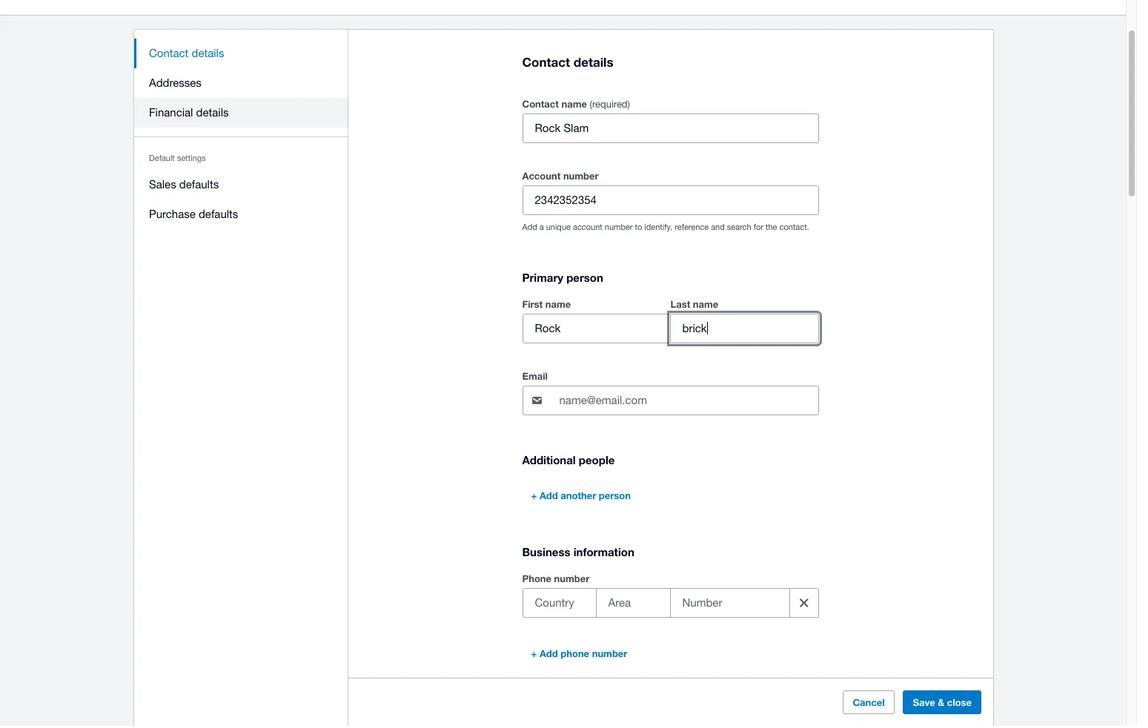 Task type: vqa. For each thing, say whether or not it's contained in the screenshot.
Projects dropdown button
no



Task type: locate. For each thing, give the bounding box(es) containing it.
a
[[540, 223, 544, 232]]

+ add another person button
[[523, 484, 640, 508]]

+ for + add another person
[[532, 490, 537, 502]]

contact details link
[[134, 39, 348, 68]]

add left another
[[540, 490, 558, 502]]

1 vertical spatial add
[[540, 490, 558, 502]]

details up addresses
[[191, 47, 224, 59]]

financial
[[149, 106, 193, 119]]

business
[[523, 545, 571, 559]]

purchase defaults
[[149, 208, 238, 220]]

last
[[671, 298, 691, 310]]

purchase
[[149, 208, 195, 220]]

account number
[[523, 170, 599, 182]]

additional people
[[523, 453, 615, 467]]

+
[[532, 490, 537, 502], [532, 648, 537, 660]]

identify,
[[645, 223, 673, 232]]

sales defaults link
[[134, 170, 348, 200]]

people
[[579, 453, 615, 467]]

email
[[523, 370, 548, 382]]

name for last
[[693, 298, 719, 310]]

person right another
[[599, 490, 631, 502]]

0 vertical spatial +
[[532, 490, 537, 502]]

add
[[523, 223, 538, 232], [540, 490, 558, 502], [540, 648, 558, 660]]

details
[[191, 47, 224, 59], [574, 54, 614, 70], [196, 106, 228, 119]]

cancel
[[853, 697, 885, 708]]

details for contact details "link"
[[191, 47, 224, 59]]

+ for + add phone number
[[532, 648, 537, 660]]

details inside contact details "link"
[[191, 47, 224, 59]]

contact left (required)
[[523, 98, 559, 110]]

0 vertical spatial defaults
[[179, 178, 219, 191]]

Last name field
[[671, 315, 819, 343]]

1 vertical spatial person
[[599, 490, 631, 502]]

phone number
[[523, 573, 590, 585]]

defaults down settings
[[179, 178, 219, 191]]

purchase defaults link
[[134, 200, 348, 229]]

defaults for sales defaults
[[179, 178, 219, 191]]

details down addresses link
[[196, 106, 228, 119]]

name right last
[[693, 298, 719, 310]]

person right primary
[[567, 271, 604, 284]]

2 + from the top
[[532, 648, 537, 660]]

A business or person's name field
[[523, 114, 819, 143]]

name
[[562, 98, 587, 110], [546, 298, 571, 310], [693, 298, 719, 310]]

contact details
[[149, 47, 224, 59], [523, 54, 614, 70]]

for
[[754, 223, 764, 232]]

defaults inside 'link'
[[179, 178, 219, 191]]

primary person
[[523, 271, 604, 284]]

1 vertical spatial +
[[532, 648, 537, 660]]

save & close button
[[904, 691, 982, 714]]

menu
[[134, 30, 348, 238]]

(required)
[[590, 99, 631, 110]]

account
[[573, 223, 603, 232]]

2 vertical spatial add
[[540, 648, 558, 660]]

phone
[[561, 648, 590, 660]]

number right account
[[564, 170, 599, 182]]

contact
[[149, 47, 188, 59], [523, 54, 571, 70], [523, 98, 559, 110]]

number right phone
[[592, 648, 628, 660]]

group containing first name
[[523, 295, 819, 344]]

add for + add another person
[[540, 490, 558, 502]]

defaults down sales defaults 'link'
[[198, 208, 238, 220]]

Number field
[[671, 589, 784, 617]]

defaults
[[179, 178, 219, 191], [198, 208, 238, 220]]

1 + from the top
[[532, 490, 537, 502]]

details inside financial details link
[[196, 106, 228, 119]]

save
[[913, 697, 936, 708]]

contact.
[[780, 223, 810, 232]]

+ left phone
[[532, 648, 537, 660]]

+ add phone number
[[532, 648, 628, 660]]

1 vertical spatial defaults
[[198, 208, 238, 220]]

group
[[523, 295, 819, 344]]

contact up addresses
[[149, 47, 188, 59]]

contact details up addresses
[[149, 47, 224, 59]]

contact up contact name (required)
[[523, 54, 571, 70]]

0 horizontal spatial contact details
[[149, 47, 224, 59]]

contact details up contact name (required)
[[523, 54, 614, 70]]

name for contact
[[562, 98, 587, 110]]

add left a
[[523, 223, 538, 232]]

name left (required)
[[562, 98, 587, 110]]

contact name (required)
[[523, 98, 631, 110]]

number down the business information
[[555, 573, 590, 585]]

person
[[567, 271, 604, 284], [599, 490, 631, 502]]

+ add another person
[[532, 490, 631, 502]]

contact details inside "link"
[[149, 47, 224, 59]]

add left phone
[[540, 648, 558, 660]]

addresses
[[149, 76, 201, 89]]

name right first on the top
[[546, 298, 571, 310]]

another
[[561, 490, 597, 502]]

+ down additional
[[532, 490, 537, 502]]

phone
[[523, 573, 552, 585]]

save & close
[[913, 697, 972, 708]]

details for financial details link
[[196, 106, 228, 119]]

number
[[564, 170, 599, 182], [605, 223, 633, 232], [555, 573, 590, 585], [592, 648, 628, 660]]

number inside + add phone number button
[[592, 648, 628, 660]]

sales
[[149, 178, 176, 191]]



Task type: describe. For each thing, give the bounding box(es) containing it.
business information
[[523, 545, 635, 559]]

add for + add phone number
[[540, 648, 558, 660]]

additional
[[523, 453, 576, 467]]

addresses link
[[134, 68, 348, 98]]

default
[[149, 154, 175, 162]]

name for first
[[546, 298, 571, 310]]

search
[[728, 223, 752, 232]]

and
[[712, 223, 725, 232]]

&
[[938, 697, 945, 708]]

add a unique account number to identify, reference and search for the contact.
[[523, 223, 810, 232]]

+ add phone number button
[[523, 642, 637, 666]]

1 horizontal spatial contact details
[[523, 54, 614, 70]]

Account number field
[[523, 186, 819, 215]]

information
[[574, 545, 635, 559]]

account
[[523, 170, 561, 182]]

sales defaults
[[149, 178, 219, 191]]

Email text field
[[558, 387, 819, 415]]

remove phone number image
[[790, 588, 820, 618]]

to
[[635, 223, 643, 232]]

unique
[[547, 223, 571, 232]]

contact inside "link"
[[149, 47, 188, 59]]

phone number group
[[523, 588, 820, 618]]

First name field
[[523, 315, 670, 343]]

details up (required)
[[574, 54, 614, 70]]

first name
[[523, 298, 571, 310]]

Country field
[[523, 589, 596, 617]]

default settings
[[149, 154, 206, 162]]

person inside button
[[599, 490, 631, 502]]

cancel button
[[843, 691, 895, 714]]

financial details link
[[134, 98, 348, 128]]

financial details
[[149, 106, 228, 119]]

primary
[[523, 271, 564, 284]]

first
[[523, 298, 543, 310]]

defaults for purchase defaults
[[198, 208, 238, 220]]

0 vertical spatial person
[[567, 271, 604, 284]]

menu containing contact details
[[134, 30, 348, 238]]

close
[[948, 697, 972, 708]]

reference
[[675, 223, 709, 232]]

0 vertical spatial add
[[523, 223, 538, 232]]

Area field
[[597, 589, 670, 617]]

last name
[[671, 298, 719, 310]]

settings
[[177, 154, 206, 162]]

the
[[766, 223, 778, 232]]

number left to
[[605, 223, 633, 232]]



